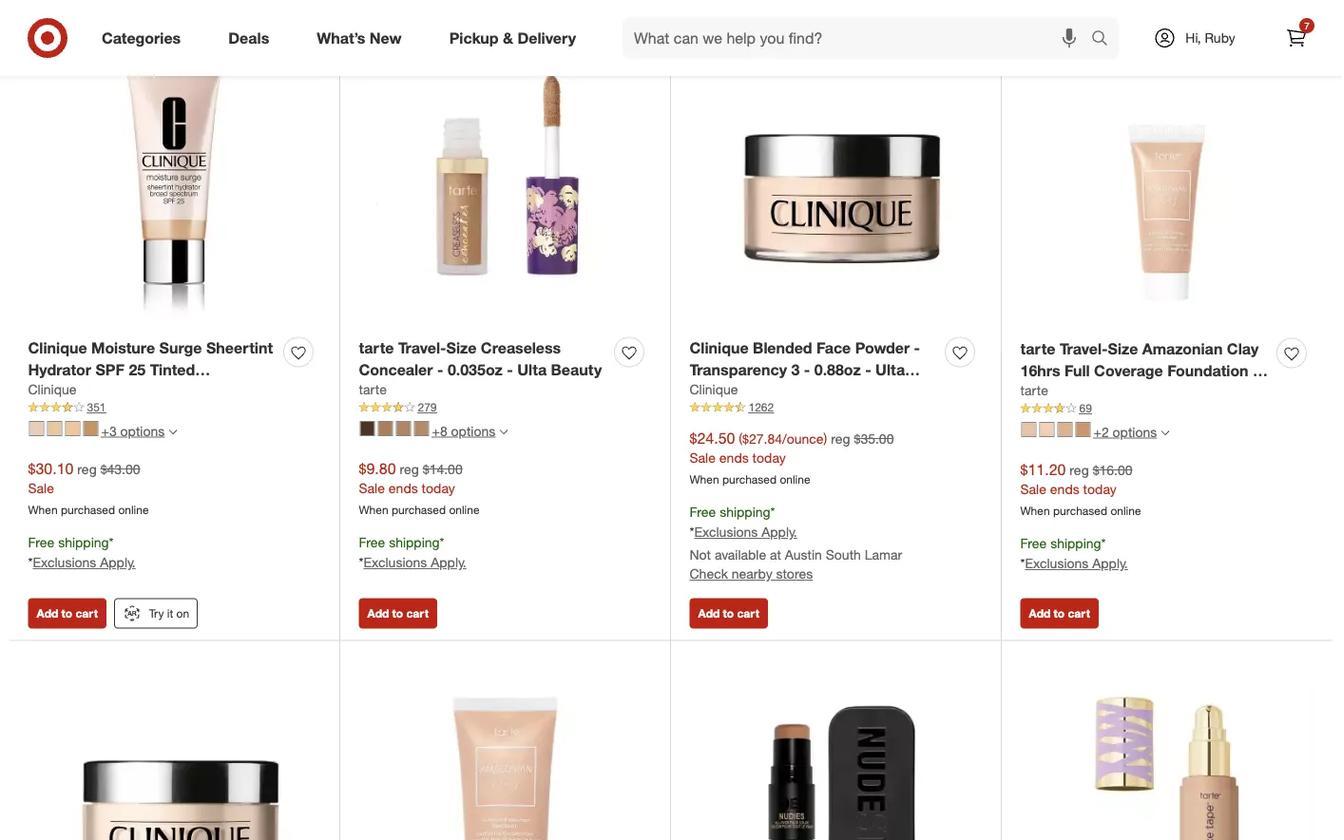 Task type: locate. For each thing, give the bounding box(es) containing it.
amazonian
[[1142, 339, 1223, 358]]

when down $30.10
[[28, 503, 58, 517]]

light-medium neutral image
[[378, 421, 393, 436]]

oz inside "clinique moisture surge sheertint hydrator spf 25 tinted moisturizer - 1.4 fl oz - ulta beauty"
[[163, 382, 180, 400]]

clay
[[1227, 339, 1259, 358]]

beauty down transparency
[[690, 382, 741, 400]]

3 add to cart from the left
[[698, 606, 759, 621]]

)
[[824, 430, 827, 447]]

options left all colors + 3 more colors element at bottom
[[120, 422, 165, 439]]

add for $11.20
[[1029, 606, 1050, 621]]

online down the /ounce
[[780, 473, 810, 487]]

sale down $30.10
[[28, 480, 54, 497]]

tarte link
[[359, 380, 387, 399], [1020, 381, 1048, 400]]

1 horizontal spatial tarte link
[[1020, 381, 1048, 400]]

- down tinted
[[184, 382, 190, 400]]

beauty inside the tarte travel-size creaseless concealer - 0.035oz - ulta beauty
[[551, 360, 602, 379]]

- left 1.4
[[114, 382, 120, 400]]

beauty inside tarte travel-size amazonian clay 16hrs full coverage foundation - 0.5 fl oz - ulta beauty
[[1124, 383, 1175, 401]]

purchased down $16.00
[[1053, 504, 1107, 518]]

free down $9.80 reg $14.00 sale ends today when purchased online
[[359, 534, 385, 551]]

apply. inside free shipping * * exclusions apply. not available at austin south lamar check nearby stores
[[761, 524, 797, 540]]

clinique down hydrator
[[28, 381, 76, 398]]

search
[[1083, 30, 1128, 49]]

4 add to cart button from the left
[[1020, 598, 1099, 629]]

purchased
[[722, 473, 777, 487], [61, 503, 115, 517], [392, 503, 446, 517], [1053, 504, 1107, 518]]

*
[[770, 504, 775, 520], [690, 524, 694, 540], [109, 534, 114, 551], [440, 534, 444, 551], [1101, 535, 1106, 552], [28, 554, 33, 571], [359, 554, 363, 571], [1020, 555, 1025, 572]]

apply. up at
[[761, 524, 797, 540]]

fl inside tarte travel-size amazonian clay 16hrs full coverage foundation - 0.5 fl oz - ulta beauty
[[1046, 383, 1055, 401]]

1 clinique link from the left
[[28, 380, 76, 399]]

size for creaseless
[[446, 338, 476, 357]]

fl right 0.5
[[1046, 383, 1055, 401]]

when down $24.50
[[690, 473, 719, 487]]

add to cart for $9.80
[[367, 606, 429, 621]]

fl for 1.4
[[149, 382, 158, 400]]

oz down tinted
[[163, 382, 180, 400]]

reg right )
[[831, 430, 850, 447]]

reg for tarte travel-size amazonian clay 16hrs full coverage foundation - 0.5 fl oz - ulta beauty
[[1070, 461, 1089, 478]]

all colors + 8 more colors element
[[499, 425, 508, 437]]

1 horizontal spatial options
[[451, 422, 495, 439]]

beauty
[[551, 360, 602, 379], [690, 382, 741, 400], [1124, 383, 1175, 401], [28, 404, 79, 422]]

not
[[690, 546, 711, 563]]

to
[[61, 606, 72, 621], [392, 606, 403, 621], [723, 606, 734, 621], [1054, 606, 1065, 621]]

today for tarte travel-size amazonian clay 16hrs full coverage foundation - 0.5 fl oz - ulta beauty
[[1083, 481, 1117, 498]]

2 add from the left
[[367, 606, 389, 621]]

reg left $16.00
[[1070, 461, 1089, 478]]

ulta down tinted
[[194, 382, 224, 400]]

0 horizontal spatial tarte link
[[359, 380, 387, 399]]

free down $30.10 reg $43.00 sale when purchased online
[[28, 534, 54, 551]]

tarte face tape foundation - 1.014 fl oz - ulta beauty image
[[1020, 659, 1314, 840], [1020, 659, 1314, 840]]

free shipping * * exclusions apply. for $9.80
[[359, 534, 466, 571]]

exclusions for $30.10
[[33, 554, 96, 571]]

coverage
[[1094, 361, 1163, 380]]

free shipping * * exclusions apply.
[[28, 534, 136, 571], [359, 534, 466, 571], [1020, 535, 1128, 572]]

ends inside $9.80 reg $14.00 sale ends today when purchased online
[[389, 480, 418, 497]]

hydrator
[[28, 360, 91, 379]]

clinique up transparency
[[690, 338, 749, 357]]

shipping for $11.20
[[1050, 535, 1101, 552]]

full
[[1065, 361, 1090, 380]]

0 horizontal spatial travel-
[[398, 338, 446, 357]]

size up coverage
[[1108, 339, 1138, 358]]

exclusions down $30.10 reg $43.00 sale when purchased online
[[33, 554, 96, 571]]

tarte travel-size creaseless concealer - 0.035oz - ulta beauty
[[359, 338, 602, 379]]

size inside tarte travel-size amazonian clay 16hrs full coverage foundation - 0.5 fl oz - ulta beauty
[[1108, 339, 1138, 358]]

shipping for $30.10
[[58, 534, 109, 551]]

0 horizontal spatial options
[[120, 422, 165, 439]]

options left the all colors + 2 more colors element
[[1113, 423, 1157, 440]]

exclusions
[[694, 524, 758, 540], [33, 554, 96, 571], [363, 554, 427, 571], [1025, 555, 1089, 572]]

sale
[[690, 450, 716, 466], [28, 480, 54, 497], [359, 480, 385, 497], [1020, 481, 1046, 498]]

oz inside tarte travel-size amazonian clay 16hrs full coverage foundation - 0.5 fl oz - ulta beauty
[[1059, 383, 1076, 401]]

02 universal light image
[[47, 421, 62, 436]]

when down $9.80
[[359, 503, 388, 517]]

online down $16.00
[[1110, 504, 1141, 518]]

travel- for full
[[1060, 339, 1108, 358]]

foundation
[[1167, 361, 1248, 380]]

size
[[446, 338, 476, 357], [1108, 339, 1138, 358]]

shipping inside free shipping * * exclusions apply. not available at austin south lamar check nearby stores
[[720, 504, 770, 520]]

nudestix nudies all over face matte bronzer - 0.25oz - ulta beauty image
[[690, 659, 982, 840], [690, 659, 982, 840]]

clinique blended face powder - trasparency neutral - 0.88oz - ulta beauty image
[[28, 659, 321, 840], [28, 659, 321, 840]]

add to cart button
[[28, 598, 106, 629], [359, 598, 437, 629], [690, 598, 768, 629], [1020, 598, 1099, 629]]

1 horizontal spatial free shipping * * exclusions apply.
[[359, 534, 466, 571]]

tarte travel-size amazonian clay 16hrs full coverage foundation - 0.5 fl oz - ulta beauty image
[[1020, 33, 1314, 327], [1020, 33, 1314, 327]]

travel- inside the tarte travel-size creaseless concealer - 0.035oz - ulta beauty
[[398, 338, 446, 357]]

exclusions down $9.80 reg $14.00 sale ends today when purchased online
[[363, 554, 427, 571]]

4 to from the left
[[1054, 606, 1065, 621]]

creaseless
[[481, 338, 561, 357]]

what's
[[317, 29, 365, 47]]

size up 0.035oz
[[446, 338, 476, 357]]

reg inside $24.50 ( $27.84 /ounce ) reg $35.00 sale ends today when purchased online
[[831, 430, 850, 447]]

1 horizontal spatial fl
[[1046, 383, 1055, 401]]

today
[[752, 450, 786, 466], [422, 480, 455, 497], [1083, 481, 1117, 498]]

add for $24.50
[[698, 606, 720, 621]]

1262
[[748, 400, 774, 415]]

exclusions apply. link down $11.20 reg $16.00 sale ends today when purchased online
[[1025, 555, 1128, 572]]

beauty inside "clinique moisture surge sheertint hydrator spf 25 tinted moisturizer - 1.4 fl oz - ulta beauty"
[[28, 404, 79, 422]]

-
[[914, 338, 920, 357], [437, 360, 443, 379], [507, 360, 513, 379], [804, 360, 810, 379], [865, 360, 871, 379], [1253, 361, 1259, 380], [114, 382, 120, 400], [184, 382, 190, 400], [1080, 383, 1086, 401]]

reg inside $9.80 reg $14.00 sale ends today when purchased online
[[400, 460, 419, 477]]

clinique for clinique moisture surge sheertint hydrator spf 25 tinted moisturizer - 1.4 fl oz - ulta beauty
[[28, 338, 87, 357]]

ends down $11.20
[[1050, 481, 1079, 498]]

- down clay
[[1253, 361, 1259, 380]]

online inside $24.50 ( $27.84 /ounce ) reg $35.00 sale ends today when purchased online
[[780, 473, 810, 487]]

279 link
[[359, 399, 652, 416]]

36b medium-tan beige image
[[414, 421, 429, 436]]

reg left $43.00
[[77, 460, 97, 477]]

4 add to cart from the left
[[1029, 606, 1090, 621]]

0 horizontal spatial free shipping * * exclusions apply.
[[28, 534, 136, 571]]

exclusions inside free shipping * * exclusions apply. not available at austin south lamar check nearby stores
[[694, 524, 758, 540]]

- down creaseless at the left
[[507, 360, 513, 379]]

clinique blended face powder - transparency  3 - 0.88oz - ulta beauty image
[[690, 33, 982, 326], [690, 33, 982, 326]]

shipping down $11.20 reg $16.00 sale ends today when purchased online
[[1050, 535, 1101, 552]]

apply.
[[761, 524, 797, 540], [100, 554, 136, 571], [431, 554, 466, 571], [1092, 555, 1128, 572]]

today down $27.84
[[752, 450, 786, 466]]

add
[[37, 606, 58, 621], [367, 606, 389, 621], [698, 606, 720, 621], [1029, 606, 1050, 621]]

oz down full
[[1059, 383, 1076, 401]]

tarte travel-size creaseless concealer - 0.035oz - ulta beauty link
[[359, 337, 607, 380]]

free down $11.20 reg $16.00 sale ends today when purchased online
[[1020, 535, 1047, 552]]

tarte link down 16hrs
[[1020, 381, 1048, 400]]

sale down $24.50
[[690, 450, 716, 466]]

today for tarte travel-size creaseless concealer - 0.035oz - ulta beauty
[[422, 480, 455, 497]]

online inside $9.80 reg $14.00 sale ends today when purchased online
[[449, 503, 480, 517]]

cart for $24.50
[[737, 606, 759, 621]]

purchased inside $11.20 reg $16.00 sale ends today when purchased online
[[1053, 504, 1107, 518]]

options for -
[[451, 422, 495, 439]]

clinique moisture surge sheertint hydrator spf 25 tinted moisturizer - 1.4 fl oz - ulta beauty
[[28, 338, 273, 422]]

3 to from the left
[[723, 606, 734, 621]]

purchased down (
[[722, 473, 777, 487]]

tarte travel-size amazonian clay 16hrs full coverage foundation - 0.5 fl oz - ulta beauty link
[[1020, 338, 1269, 401]]

clinique link down transparency
[[690, 380, 738, 399]]

free shipping * * exclusions apply. down $9.80 reg $14.00 sale ends today when purchased online
[[359, 534, 466, 571]]

purchased down $14.00 at bottom left
[[392, 503, 446, 517]]

tarte amazonian clay 16hrs full coverage foundation - 1.7 fl oz - ulta beauty image
[[359, 659, 652, 840], [359, 659, 652, 840]]

when down $11.20
[[1020, 504, 1050, 518]]

size inside the tarte travel-size creaseless concealer - 0.035oz - ulta beauty
[[446, 338, 476, 357]]

reg for clinique moisture surge sheertint hydrator spf 25 tinted moisturizer - 1.4 fl oz - ulta beauty
[[77, 460, 97, 477]]

4 add from the left
[[1029, 606, 1050, 621]]

shipping
[[720, 504, 770, 520], [58, 534, 109, 551], [389, 534, 440, 551], [1050, 535, 1101, 552]]

tarte up 16hrs
[[1020, 339, 1055, 358]]

clinique link down hydrator
[[28, 380, 76, 399]]

1 horizontal spatial oz
[[1059, 383, 1076, 401]]

20n light neutral image
[[1021, 422, 1036, 437]]

exclusions apply. link for clinique moisture surge sheertint hydrator spf 25 tinted moisturizer - 1.4 fl oz - ulta beauty
[[33, 554, 136, 571]]

2 horizontal spatial options
[[1113, 423, 1157, 440]]

7
[[1304, 19, 1309, 31]]

reg inside $30.10 reg $43.00 sale when purchased online
[[77, 460, 97, 477]]

2 to from the left
[[392, 606, 403, 621]]

free up the not
[[690, 504, 716, 520]]

ends down (
[[719, 450, 749, 466]]

1 add from the left
[[37, 606, 58, 621]]

reg right $9.80
[[400, 460, 419, 477]]

clinique inside "clinique moisture surge sheertint hydrator spf 25 tinted moisturizer - 1.4 fl oz - ulta beauty"
[[28, 338, 87, 357]]

medium neutral image
[[396, 421, 411, 436]]

travel- up concealer
[[398, 338, 446, 357]]

moisturizer
[[28, 382, 109, 400]]

04 universal medium image
[[83, 421, 98, 436]]

cart
[[76, 606, 98, 621], [406, 606, 429, 621], [737, 606, 759, 621], [1068, 606, 1090, 621]]

dark brown image
[[360, 421, 375, 436]]

0 horizontal spatial size
[[446, 338, 476, 357]]

online down $14.00 at bottom left
[[449, 503, 480, 517]]

ends inside $11.20 reg $16.00 sale ends today when purchased online
[[1050, 481, 1079, 498]]

add to cart button for $9.80
[[359, 598, 437, 629]]

ends for tarte travel-size amazonian clay 16hrs full coverage foundation - 0.5 fl oz - ulta beauty
[[1050, 481, 1079, 498]]

clinique down transparency
[[690, 381, 738, 398]]

2 add to cart button from the left
[[359, 598, 437, 629]]

free shipping * * exclusions apply. down $30.10 reg $43.00 sale when purchased online
[[28, 534, 136, 571]]

0 horizontal spatial ends
[[389, 480, 418, 497]]

beauty down creaseless at the left
[[551, 360, 602, 379]]

categories
[[102, 29, 181, 47]]

exclusions for $24.50
[[694, 524, 758, 540]]

when inside $30.10 reg $43.00 sale when purchased online
[[28, 503, 58, 517]]

sale down $11.20
[[1020, 481, 1046, 498]]

today down $14.00 at bottom left
[[422, 480, 455, 497]]

ends for tarte travel-size creaseless concealer - 0.035oz - ulta beauty
[[389, 480, 418, 497]]

apply. for $11.20
[[1092, 555, 1128, 572]]

ends down $9.80
[[389, 480, 418, 497]]

0 horizontal spatial oz
[[163, 382, 180, 400]]

oz for 25
[[163, 382, 180, 400]]

1 horizontal spatial ends
[[719, 450, 749, 466]]

travel- up full
[[1060, 339, 1108, 358]]

free inside free shipping * * exclusions apply. not available at austin south lamar check nearby stores
[[690, 504, 716, 520]]

apply. up try it on button
[[100, 554, 136, 571]]

shipping down $9.80 reg $14.00 sale ends today when purchased online
[[389, 534, 440, 551]]

purchased inside $9.80 reg $14.00 sale ends today when purchased online
[[392, 503, 446, 517]]

$24.50
[[690, 428, 735, 447]]

add to cart for $24.50
[[698, 606, 759, 621]]

travel- inside tarte travel-size amazonian clay 16hrs full coverage foundation - 0.5 fl oz - ulta beauty
[[1060, 339, 1108, 358]]

stores
[[776, 565, 813, 582]]

pickup & delivery
[[449, 29, 576, 47]]

0 horizontal spatial fl
[[149, 382, 158, 400]]

shipping down $30.10 reg $43.00 sale when purchased online
[[58, 534, 109, 551]]

beauty down moisturizer
[[28, 404, 79, 422]]

today inside $24.50 ( $27.84 /ounce ) reg $35.00 sale ends today when purchased online
[[752, 450, 786, 466]]

purchased inside $30.10 reg $43.00 sale when purchased online
[[61, 503, 115, 517]]

shipping up available
[[720, 504, 770, 520]]

ulta down powder
[[875, 360, 905, 379]]

2 horizontal spatial free shipping * * exclusions apply.
[[1020, 535, 1128, 572]]

sale inside $9.80 reg $14.00 sale ends today when purchased online
[[359, 480, 385, 497]]

sale inside $30.10 reg $43.00 sale when purchased online
[[28, 480, 54, 497]]

3 cart from the left
[[737, 606, 759, 621]]

4 cart from the left
[[1068, 606, 1090, 621]]

apply. down $9.80 reg $14.00 sale ends today when purchased online
[[431, 554, 466, 571]]

apply. down $11.20 reg $16.00 sale ends today when purchased online
[[1092, 555, 1128, 572]]

clinique
[[28, 338, 87, 357], [690, 338, 749, 357], [28, 381, 76, 398], [690, 381, 738, 398]]

tarte link down concealer
[[359, 380, 387, 399]]

online down $43.00
[[118, 503, 149, 517]]

exclusions apply. link down $30.10 reg $43.00 sale when purchased online
[[33, 554, 136, 571]]

tarte travel-size creaseless concealer - 0.035oz - ulta beauty image
[[359, 33, 652, 326], [359, 33, 652, 326]]

1 horizontal spatial today
[[752, 450, 786, 466]]

2 add to cart from the left
[[367, 606, 429, 621]]

What can we help you find? suggestions appear below search field
[[623, 17, 1096, 59]]

exclusions apply. link
[[694, 524, 797, 540], [33, 554, 136, 571], [363, 554, 466, 571], [1025, 555, 1128, 572]]

size for amazonian
[[1108, 339, 1138, 358]]

0.035oz
[[448, 360, 503, 379]]

reg
[[831, 430, 850, 447], [77, 460, 97, 477], [400, 460, 419, 477], [1070, 461, 1089, 478]]

3 add to cart button from the left
[[690, 598, 768, 629]]

1 horizontal spatial size
[[1108, 339, 1138, 358]]

oz
[[163, 382, 180, 400], [1059, 383, 1076, 401]]

concealer
[[359, 360, 433, 379]]

purchased down $43.00
[[61, 503, 115, 517]]

0 horizontal spatial today
[[422, 480, 455, 497]]

0.88oz
[[814, 360, 861, 379]]

options left all colors + 8 more colors element
[[451, 422, 495, 439]]

2 horizontal spatial ends
[[1050, 481, 1079, 498]]

exclusions down $11.20 reg $16.00 sale ends today when purchased online
[[1025, 555, 1089, 572]]

ulta
[[517, 360, 547, 379], [875, 360, 905, 379], [194, 382, 224, 400], [1090, 383, 1120, 401]]

sale inside $11.20 reg $16.00 sale ends today when purchased online
[[1020, 481, 1046, 498]]

2 clinique link from the left
[[690, 380, 738, 399]]

ends inside $24.50 ( $27.84 /ounce ) reg $35.00 sale ends today when purchased online
[[719, 450, 749, 466]]

sale down $9.80
[[359, 480, 385, 497]]

beauty down coverage
[[1124, 383, 1175, 401]]

clinique link for clinique blended face powder - transparency  3 - 0.88oz - ulta beauty
[[690, 380, 738, 399]]

to for $9.80
[[392, 606, 403, 621]]

1 horizontal spatial clinique link
[[690, 380, 738, 399]]

351
[[87, 400, 106, 415]]

free shipping * * exclusions apply. down $11.20 reg $16.00 sale ends today when purchased online
[[1020, 535, 1128, 572]]

exclusions apply. link down $9.80 reg $14.00 sale ends today when purchased online
[[363, 554, 466, 571]]

fl inside "clinique moisture surge sheertint hydrator spf 25 tinted moisturizer - 1.4 fl oz - ulta beauty"
[[149, 382, 158, 400]]

- right powder
[[914, 338, 920, 357]]

2 horizontal spatial today
[[1083, 481, 1117, 498]]

$16.00
[[1093, 461, 1133, 478]]

sale for tarte travel-size creaseless concealer - 0.035oz - ulta beauty
[[359, 480, 385, 497]]

check nearby stores button
[[690, 564, 813, 583]]

clinique for the clinique "link" related to clinique moisture surge sheertint hydrator spf 25 tinted moisturizer - 1.4 fl oz - ulta beauty
[[28, 381, 76, 398]]

add to cart button for $24.50
[[690, 598, 768, 629]]

1 cart from the left
[[76, 606, 98, 621]]

all colors + 2 more colors image
[[1161, 429, 1169, 437]]

ulta inside tarte travel-size amazonian clay 16hrs full coverage foundation - 0.5 fl oz - ulta beauty
[[1090, 383, 1120, 401]]

ulta inside the tarte travel-size creaseless concealer - 0.035oz - ulta beauty
[[517, 360, 547, 379]]

free shipping * * exclusions apply. not available at austin south lamar check nearby stores
[[690, 504, 902, 582]]

exclusions apply. link for tarte travel-size amazonian clay 16hrs full coverage foundation - 0.5 fl oz - ulta beauty
[[1025, 555, 1128, 572]]

reg inside $11.20 reg $16.00 sale ends today when purchased online
[[1070, 461, 1089, 478]]

exclusions for $11.20
[[1025, 555, 1089, 572]]

ends
[[719, 450, 749, 466], [389, 480, 418, 497], [1050, 481, 1079, 498]]

today inside $11.20 reg $16.00 sale ends today when purchased online
[[1083, 481, 1117, 498]]

fl right 1.4
[[149, 382, 158, 400]]

3 add from the left
[[698, 606, 720, 621]]

ulta down creaseless at the left
[[517, 360, 547, 379]]

what's new link
[[301, 17, 425, 59]]

travel- for 0.035oz
[[398, 338, 446, 357]]

clinique inside clinique blended face powder - transparency  3 - 0.88oz - ulta beauty
[[690, 338, 749, 357]]

hi, ruby
[[1185, 29, 1235, 46]]

tarte up concealer
[[359, 338, 394, 357]]

+3 options button
[[20, 416, 186, 446]]

ulta down coverage
[[1090, 383, 1120, 401]]

clinique moisture surge sheertint hydrator spf 25 tinted moisturizer - 1.4 fl oz - ulta beauty image
[[28, 33, 321, 326], [28, 33, 321, 326]]

1 horizontal spatial travel-
[[1060, 339, 1108, 358]]

today down $16.00
[[1083, 481, 1117, 498]]

2 cart from the left
[[406, 606, 429, 621]]

today inside $9.80 reg $14.00 sale ends today when purchased online
[[422, 480, 455, 497]]

free for $11.20
[[1020, 535, 1047, 552]]

$9.80 reg $14.00 sale ends today when purchased online
[[359, 459, 480, 517]]

0 horizontal spatial clinique link
[[28, 380, 76, 399]]

clinique up hydrator
[[28, 338, 87, 357]]

free
[[690, 504, 716, 520], [28, 534, 54, 551], [359, 534, 385, 551], [1020, 535, 1047, 552]]

exclusions up available
[[694, 524, 758, 540]]



Task type: vqa. For each thing, say whether or not it's contained in the screenshot.
the bottom the "Deals"
no



Task type: describe. For each thing, give the bounding box(es) containing it.
01 universal very light image
[[29, 421, 44, 436]]

clinique for clinique blended face powder - transparency  3 - 0.88oz - ulta beauty
[[690, 338, 749, 357]]

purchased inside $24.50 ( $27.84 /ounce ) reg $35.00 sale ends today when purchased online
[[722, 473, 777, 487]]

add to cart for $11.20
[[1029, 606, 1090, 621]]

$43.00
[[100, 460, 140, 477]]

exclusions apply. link for tarte travel-size creaseless concealer - 0.035oz - ulta beauty
[[363, 554, 466, 571]]

sale inside $24.50 ( $27.84 /ounce ) reg $35.00 sale ends today when purchased online
[[690, 450, 716, 466]]

+8
[[432, 422, 447, 439]]

shipping for $24.50
[[720, 504, 770, 520]]

- right '3'
[[804, 360, 810, 379]]

deals
[[228, 29, 269, 47]]

(
[[739, 430, 742, 447]]

279
[[418, 400, 437, 415]]

to for $11.20
[[1054, 606, 1065, 621]]

$30.10
[[28, 459, 74, 477]]

exclusions apply. link up available
[[694, 524, 797, 540]]

+8 options button
[[351, 416, 516, 446]]

austin
[[785, 546, 822, 563]]

exclusions for $9.80
[[363, 554, 427, 571]]

42h tan honey image
[[1075, 422, 1091, 437]]

surge
[[159, 338, 202, 357]]

ulta inside "clinique moisture surge sheertint hydrator spf 25 tinted moisturizer - 1.4 fl oz - ulta beauty"
[[194, 382, 224, 400]]

options for tinted
[[120, 422, 165, 439]]

pickup
[[449, 29, 499, 47]]

1.4
[[124, 382, 145, 400]]

tarte link for tarte travel-size amazonian clay 16hrs full coverage foundation - 0.5 fl oz - ulta beauty
[[1020, 381, 1048, 400]]

351 link
[[28, 399, 321, 416]]

search button
[[1083, 17, 1128, 63]]

+3
[[101, 422, 117, 439]]

+3 options
[[101, 422, 165, 439]]

it
[[167, 606, 173, 621]]

$14.00
[[423, 460, 463, 477]]

to for $24.50
[[723, 606, 734, 621]]

options for coverage
[[1113, 423, 1157, 440]]

tarte travel-size amazonian clay 16hrs full coverage foundation - 0.5 fl oz - ulta beauty
[[1020, 339, 1259, 401]]

32s medium sand image
[[1057, 422, 1073, 437]]

1 to from the left
[[61, 606, 72, 621]]

shipping for $9.80
[[389, 534, 440, 551]]

1 add to cart button from the left
[[28, 598, 106, 629]]

add for $9.80
[[367, 606, 389, 621]]

free shipping * * exclusions apply. for $11.20
[[1020, 535, 1128, 572]]

cart for $11.20
[[1068, 606, 1090, 621]]

sale for clinique moisture surge sheertint hydrator spf 25 tinted moisturizer - 1.4 fl oz - ulta beauty
[[28, 480, 54, 497]]

all colors + 2 more colors element
[[1161, 426, 1169, 438]]

$11.20
[[1020, 460, 1066, 478]]

tinted
[[150, 360, 195, 379]]

- down powder
[[865, 360, 871, 379]]

sheertint
[[206, 338, 273, 357]]

+8 options
[[432, 422, 495, 439]]

blended
[[753, 338, 812, 357]]

available
[[715, 546, 766, 563]]

hi,
[[1185, 29, 1201, 46]]

+2
[[1093, 423, 1109, 440]]

spf
[[95, 360, 124, 379]]

beauty inside clinique blended face powder - transparency  3 - 0.88oz - ulta beauty
[[690, 382, 741, 400]]

on
[[176, 606, 189, 621]]

new
[[370, 29, 402, 47]]

try it on
[[149, 606, 189, 621]]

$35.00
[[854, 430, 894, 447]]

deals link
[[212, 17, 293, 59]]

at
[[770, 546, 781, 563]]

cart for $9.80
[[406, 606, 429, 621]]

$24.50 ( $27.84 /ounce ) reg $35.00 sale ends today when purchased online
[[690, 428, 894, 487]]

when inside $24.50 ( $27.84 /ounce ) reg $35.00 sale ends today when purchased online
[[690, 473, 719, 487]]

clinique link for clinique moisture surge sheertint hydrator spf 25 tinted moisturizer - 1.4 fl oz - ulta beauty
[[28, 380, 76, 399]]

all colors + 3 more colors image
[[168, 428, 177, 436]]

moisture
[[91, 338, 155, 357]]

ruby
[[1205, 29, 1235, 46]]

apply. for $9.80
[[431, 554, 466, 571]]

pickup & delivery link
[[433, 17, 600, 59]]

/ounce
[[782, 430, 824, 447]]

7 link
[[1275, 17, 1317, 59]]

when inside $11.20 reg $16.00 sale ends today when purchased online
[[1020, 504, 1050, 518]]

clinique moisture surge sheertint hydrator spf 25 tinted moisturizer - 1.4 fl oz - ulta beauty link
[[28, 337, 276, 422]]

nearby
[[732, 565, 772, 582]]

$27.84
[[742, 430, 782, 447]]

+2 options button
[[1013, 417, 1178, 447]]

face
[[816, 338, 851, 357]]

tarte inside tarte travel-size amazonian clay 16hrs full coverage foundation - 0.5 fl oz - ulta beauty
[[1020, 339, 1055, 358]]

1262 link
[[690, 399, 982, 416]]

powder
[[855, 338, 910, 357]]

try
[[149, 606, 164, 621]]

03 universal light medium image
[[65, 421, 80, 436]]

apply. for $24.50
[[761, 524, 797, 540]]

free for $9.80
[[359, 534, 385, 551]]

what's new
[[317, 29, 402, 47]]

all colors + 8 more colors image
[[499, 428, 508, 436]]

tarte down 16hrs
[[1020, 382, 1048, 399]]

online inside $11.20 reg $16.00 sale ends today when purchased online
[[1110, 504, 1141, 518]]

check
[[690, 565, 728, 582]]

free shipping * * exclusions apply. for $30.10
[[28, 534, 136, 571]]

all colors + 3 more colors element
[[168, 425, 177, 437]]

ulta inside clinique blended face powder - transparency  3 - 0.88oz - ulta beauty
[[875, 360, 905, 379]]

when inside $9.80 reg $14.00 sale ends today when purchased online
[[359, 503, 388, 517]]

transparency
[[690, 360, 787, 379]]

tarte down concealer
[[359, 381, 387, 398]]

$30.10 reg $43.00 sale when purchased online
[[28, 459, 149, 517]]

1 add to cart from the left
[[37, 606, 98, 621]]

3
[[791, 360, 800, 379]]

clinique blended face powder - transparency  3 - 0.88oz - ulta beauty link
[[690, 337, 938, 400]]

0.5
[[1020, 383, 1041, 401]]

south
[[826, 546, 861, 563]]

25
[[129, 360, 146, 379]]

$9.80
[[359, 459, 396, 477]]

free for $30.10
[[28, 534, 54, 551]]

tarte inside the tarte travel-size creaseless concealer - 0.035oz - ulta beauty
[[359, 338, 394, 357]]

delivery
[[517, 29, 576, 47]]

- down full
[[1080, 383, 1086, 401]]

tarte link for tarte travel-size creaseless concealer - 0.035oz - ulta beauty
[[359, 380, 387, 399]]

26n light-medium image
[[1039, 422, 1055, 437]]

+2 options
[[1093, 423, 1157, 440]]

69
[[1079, 401, 1092, 416]]

sale for tarte travel-size amazonian clay 16hrs full coverage foundation - 0.5 fl oz - ulta beauty
[[1020, 481, 1046, 498]]

16hrs
[[1020, 361, 1060, 380]]

reg for tarte travel-size creaseless concealer - 0.035oz - ulta beauty
[[400, 460, 419, 477]]

fl for 0.5
[[1046, 383, 1055, 401]]

free for $24.50
[[690, 504, 716, 520]]

&
[[503, 29, 513, 47]]

clinique for the clinique "link" corresponding to clinique blended face powder - transparency  3 - 0.88oz - ulta beauty
[[690, 381, 738, 398]]

clinique blended face powder - transparency  3 - 0.88oz - ulta beauty
[[690, 338, 920, 400]]

categories link
[[86, 17, 205, 59]]

lamar
[[865, 546, 902, 563]]

apply. for $30.10
[[100, 554, 136, 571]]

add to cart button for $11.20
[[1020, 598, 1099, 629]]

$11.20 reg $16.00 sale ends today when purchased online
[[1020, 460, 1141, 518]]

oz for full
[[1059, 383, 1076, 401]]

- left 0.035oz
[[437, 360, 443, 379]]

try it on button
[[114, 598, 198, 629]]

online inside $30.10 reg $43.00 sale when purchased online
[[118, 503, 149, 517]]

69 link
[[1020, 400, 1314, 417]]



